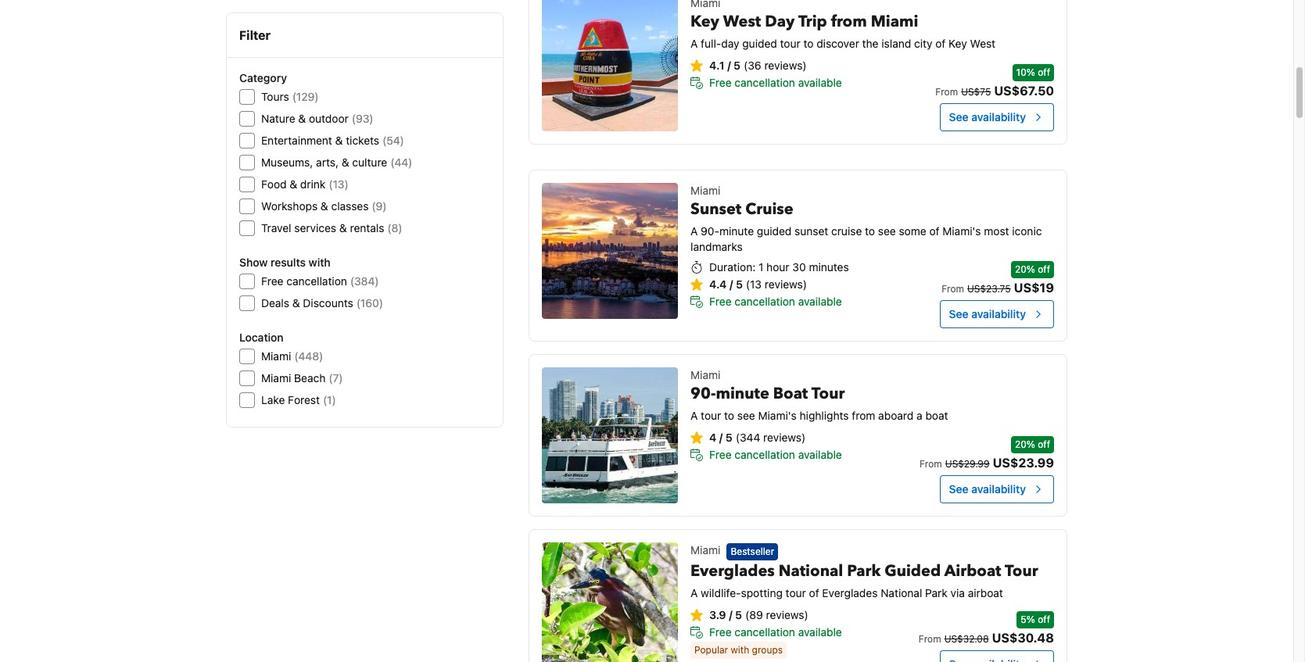 Task type: describe. For each thing, give the bounding box(es) containing it.
airboat
[[945, 560, 1002, 582]]

food
[[261, 178, 287, 191]]

reviews) down duration: 1 hour 30 minutes
[[765, 278, 807, 291]]

miami 90-minute boat tour a tour to see miami's highlights from aboard a boat
[[691, 369, 948, 423]]

us$23.99
[[993, 456, 1054, 470]]

4 / 5 (344 reviews)
[[709, 431, 806, 444]]

20% for sunset cruise
[[1015, 264, 1035, 276]]

us$32.08
[[944, 634, 989, 645]]

boat
[[773, 383, 808, 405]]

free cancellation (384)
[[261, 275, 379, 288]]

everglades national park guided airboat tour a wildlife-spotting tour of everglades national park via airboat
[[691, 560, 1038, 600]]

via
[[951, 586, 965, 600]]

travel
[[261, 221, 291, 235]]

miami's inside miami 90-minute boat tour a tour to see miami's highlights from aboard a boat
[[758, 409, 797, 423]]

(8)
[[387, 221, 402, 235]]

rentals
[[350, 221, 384, 235]]

minute inside miami 90-minute boat tour a tour to see miami's highlights from aboard a boat
[[716, 383, 769, 405]]

tours
[[261, 90, 289, 103]]

some
[[899, 225, 927, 238]]

(7)
[[329, 371, 343, 385]]

services
[[294, 221, 336, 235]]

wildlife-
[[701, 586, 741, 600]]

entertainment & tickets (54)
[[261, 134, 404, 147]]

(448)
[[294, 350, 323, 363]]

museums, arts, & culture (44)
[[261, 156, 412, 169]]

4.4
[[709, 278, 727, 291]]

from for 90-minute boat tour
[[920, 459, 942, 470]]

1 vertical spatial key
[[949, 37, 967, 50]]

most
[[984, 225, 1009, 238]]

availability for 90-minute boat tour
[[972, 483, 1026, 496]]

duration: 1 hour 30 minutes
[[709, 261, 849, 274]]

30
[[793, 261, 806, 274]]

sunset
[[795, 225, 828, 238]]

miami (448)
[[261, 350, 323, 363]]

miami up wildlife-
[[691, 544, 721, 557]]

trip
[[798, 11, 827, 32]]

museums,
[[261, 156, 313, 169]]

bestseller
[[731, 546, 774, 557]]

from for sunset cruise
[[942, 283, 964, 295]]

to inside miami sunset cruise a 90-minute guided sunset cruise to see some of miami's most iconic landmarks
[[865, 225, 875, 238]]

see availability for 90-minute boat tour
[[949, 483, 1026, 496]]

1 horizontal spatial national
[[881, 586, 922, 600]]

arts,
[[316, 156, 339, 169]]

popular
[[695, 644, 728, 656]]

see for sunset cruise
[[949, 308, 969, 321]]

(160)
[[356, 296, 383, 310]]

deals & discounts (160)
[[261, 296, 383, 310]]

tour inside key west day trip from miami a full-day guided tour to discover the island city of key west
[[780, 37, 801, 50]]

1 vertical spatial with
[[731, 644, 749, 656]]

drink
[[300, 178, 326, 191]]

(93)
[[352, 112, 374, 125]]

lake
[[261, 393, 285, 407]]

us$67.50
[[994, 84, 1054, 98]]

sunset cruise image
[[542, 183, 678, 319]]

guided
[[885, 560, 941, 582]]

duration:
[[709, 261, 756, 274]]

0 vertical spatial everglades
[[691, 560, 775, 582]]

us$75
[[961, 86, 991, 98]]

tickets
[[346, 134, 379, 147]]

free cancellation available for west
[[709, 76, 842, 89]]

90-minute boat tour image
[[542, 368, 678, 504]]

4
[[709, 431, 717, 444]]

cancellation for key
[[735, 76, 795, 89]]

tour inside miami 90-minute boat tour a tour to see miami's highlights from aboard a boat
[[701, 409, 721, 423]]

minutes
[[809, 261, 849, 274]]

& for outdoor
[[298, 112, 306, 125]]

from inside miami 90-minute boat tour a tour to see miami's highlights from aboard a boat
[[852, 409, 875, 423]]

tour inside everglades national park guided airboat tour a wildlife-spotting tour of everglades national park via airboat
[[786, 586, 806, 600]]

/ for miami
[[719, 431, 723, 444]]

5 for miami
[[726, 431, 733, 444]]

workshops & classes (9)
[[261, 199, 387, 213]]

(129)
[[292, 90, 319, 103]]

miami inside key west day trip from miami a full-day guided tour to discover the island city of key west
[[871, 11, 919, 32]]

& for tickets
[[335, 134, 343, 147]]

0 horizontal spatial national
[[779, 560, 843, 582]]

/ for key
[[728, 59, 731, 72]]

availability for sunset cruise
[[972, 308, 1026, 321]]

free down 4.4
[[709, 295, 732, 308]]

aboard
[[878, 409, 914, 423]]

workshops
[[261, 199, 318, 213]]

2 free cancellation available from the top
[[709, 295, 842, 308]]

a
[[917, 409, 923, 423]]

available for minute
[[798, 448, 842, 462]]

us$19
[[1014, 281, 1054, 295]]

5% off from us$32.08 us$30.48
[[919, 614, 1054, 645]]

20% off from us$29.99 us$23.99
[[920, 439, 1054, 470]]

available for park
[[798, 625, 842, 639]]

highlights
[[800, 409, 849, 423]]

(44)
[[390, 156, 412, 169]]

off for sunset cruise
[[1038, 264, 1050, 276]]

island
[[882, 37, 911, 50]]

see inside miami sunset cruise a 90-minute guided sunset cruise to see some of miami's most iconic landmarks
[[878, 225, 896, 238]]

a inside miami 90-minute boat tour a tour to see miami's highlights from aboard a boat
[[691, 409, 698, 423]]

cancellation up deals & discounts (160)
[[286, 275, 347, 288]]

city
[[914, 37, 933, 50]]

free for miami
[[709, 448, 732, 462]]

beach
[[294, 371, 326, 385]]

availability for key west day trip from miami
[[972, 111, 1026, 124]]

3.9
[[709, 608, 726, 621]]

reviews) for day
[[764, 59, 807, 72]]

us$23.75
[[967, 283, 1011, 295]]

cruise
[[831, 225, 862, 238]]

cancellation for miami
[[735, 448, 795, 462]]

cancellation for everglades
[[735, 625, 795, 639]]

1 vertical spatial park
[[925, 586, 948, 600]]

a inside key west day trip from miami a full-day guided tour to discover the island city of key west
[[691, 37, 698, 50]]

everglades national park guided airboat tour image
[[542, 543, 678, 662]]

20% off from us$23.75 us$19
[[942, 264, 1054, 295]]

0 horizontal spatial with
[[309, 256, 331, 269]]

(54)
[[383, 134, 404, 147]]

5 left (13
[[736, 278, 743, 291]]

filter
[[239, 28, 271, 42]]

sunset
[[691, 199, 742, 220]]

nature & outdoor (93)
[[261, 112, 374, 125]]

0 vertical spatial key
[[691, 11, 720, 32]]

key west day trip from miami image
[[542, 0, 678, 132]]

4.1 / 5 (36 reviews)
[[709, 59, 807, 72]]

(1)
[[323, 393, 336, 407]]

see availability for key west day trip from miami
[[949, 111, 1026, 124]]

tour inside everglades national park guided airboat tour a wildlife-spotting tour of everglades national park via airboat
[[1005, 560, 1038, 582]]

& right arts,
[[342, 156, 349, 169]]

day
[[721, 37, 739, 50]]

(344
[[736, 431, 760, 444]]

/ for everglades
[[729, 608, 733, 621]]

results
[[271, 256, 306, 269]]

off for 90-minute boat tour
[[1038, 439, 1050, 451]]

travel services & rentals (8)
[[261, 221, 402, 235]]

spotting
[[741, 586, 783, 600]]

groups
[[752, 644, 783, 656]]

miami for beach
[[261, 371, 291, 385]]

nature
[[261, 112, 295, 125]]

boat
[[926, 409, 948, 423]]

3.9 / 5 (89 reviews)
[[709, 608, 809, 621]]

from for key west day trip from miami
[[936, 86, 958, 98]]

minute inside miami sunset cruise a 90-minute guided sunset cruise to see some of miami's most iconic landmarks
[[720, 225, 754, 238]]

category
[[239, 71, 287, 84]]



Task type: vqa. For each thing, say whether or not it's contained in the screenshot.
options
no



Task type: locate. For each thing, give the bounding box(es) containing it.
/ right 4.1
[[728, 59, 731, 72]]

see availability down us$23.75
[[949, 308, 1026, 321]]

off up 'us$19'
[[1038, 264, 1050, 276]]

classes
[[331, 199, 369, 213]]

1 vertical spatial guided
[[757, 225, 792, 238]]

0 vertical spatial national
[[779, 560, 843, 582]]

off right 10%
[[1038, 67, 1050, 78]]

1 horizontal spatial west
[[970, 37, 996, 50]]

reviews) for park
[[766, 608, 809, 621]]

2 vertical spatial see availability
[[949, 483, 1026, 496]]

/ right 4
[[719, 431, 723, 444]]

culture
[[352, 156, 387, 169]]

free down 4
[[709, 448, 732, 462]]

availability
[[972, 111, 1026, 124], [972, 308, 1026, 321], [972, 483, 1026, 496]]

1 free cancellation available from the top
[[709, 76, 842, 89]]

see availability
[[949, 111, 1026, 124], [949, 308, 1026, 321], [949, 483, 1026, 496]]

the
[[862, 37, 879, 50]]

miami beach (7)
[[261, 371, 343, 385]]

national up spotting
[[779, 560, 843, 582]]

& for drink
[[290, 178, 297, 191]]

1 vertical spatial minute
[[716, 383, 769, 405]]

of right "city"
[[936, 37, 946, 50]]

airboat
[[968, 586, 1003, 600]]

outdoor
[[309, 112, 349, 125]]

0 horizontal spatial park
[[847, 560, 881, 582]]

90-
[[701, 225, 720, 238], [691, 383, 716, 405]]

1 vertical spatial miami's
[[758, 409, 797, 423]]

see up the (344
[[737, 409, 755, 423]]

cancellation down 4.4 / 5 (13 reviews)
[[735, 295, 795, 308]]

3 availability from the top
[[972, 483, 1026, 496]]

free cancellation available for 90-
[[709, 448, 842, 462]]

tour down day
[[780, 37, 801, 50]]

cruise
[[746, 199, 794, 220]]

reviews) right "(89"
[[766, 608, 809, 621]]

see for key west day trip from miami
[[949, 111, 969, 124]]

see inside miami 90-minute boat tour a tour to see miami's highlights from aboard a boat
[[737, 409, 755, 423]]

a inside miami sunset cruise a 90-minute guided sunset cruise to see some of miami's most iconic landmarks
[[691, 225, 698, 238]]

free for key
[[709, 76, 732, 89]]

landmarks
[[691, 240, 743, 254]]

0 vertical spatial see
[[949, 111, 969, 124]]

5 left "(36" on the right top of page
[[734, 59, 741, 72]]

& down classes
[[339, 221, 347, 235]]

free
[[709, 76, 732, 89], [261, 275, 284, 288], [709, 295, 732, 308], [709, 448, 732, 462], [709, 625, 732, 639]]

see availability for sunset cruise
[[949, 308, 1026, 321]]

1 vertical spatial tour
[[701, 409, 721, 423]]

free cancellation available
[[709, 76, 842, 89], [709, 295, 842, 308], [709, 448, 842, 462], [709, 625, 842, 639]]

free cancellation available up groups at the right of page
[[709, 625, 842, 639]]

/ right 4.4
[[730, 278, 733, 291]]

reviews) right "(36" on the right top of page
[[764, 59, 807, 72]]

1 vertical spatial see availability
[[949, 308, 1026, 321]]

3 free cancellation available from the top
[[709, 448, 842, 462]]

0 horizontal spatial key
[[691, 11, 720, 32]]

of right spotting
[[809, 586, 819, 600]]

with left groups at the right of page
[[731, 644, 749, 656]]

90- up landmarks
[[701, 225, 720, 238]]

4.4 / 5 (13 reviews)
[[709, 278, 807, 291]]

1 vertical spatial availability
[[972, 308, 1026, 321]]

& for classes
[[321, 199, 328, 213]]

from up discover
[[831, 11, 867, 32]]

20% up us$23.99
[[1015, 439, 1035, 451]]

(89
[[745, 608, 763, 621]]

from left us$23.75
[[942, 283, 964, 295]]

west up the day
[[723, 11, 761, 32]]

tour inside miami 90-minute boat tour a tour to see miami's highlights from aboard a boat
[[812, 383, 845, 405]]

miami up 4
[[691, 369, 721, 382]]

1 a from the top
[[691, 37, 698, 50]]

miami for (448)
[[261, 350, 291, 363]]

forest
[[288, 393, 320, 407]]

available down 3.9 / 5 (89 reviews)
[[798, 625, 842, 639]]

1 vertical spatial of
[[929, 225, 940, 238]]

1 horizontal spatial with
[[731, 644, 749, 656]]

reviews)
[[764, 59, 807, 72], [765, 278, 807, 291], [763, 431, 806, 444], [766, 608, 809, 621]]

0 vertical spatial 20%
[[1015, 264, 1035, 276]]

0 horizontal spatial tour
[[812, 383, 845, 405]]

1 vertical spatial see
[[949, 308, 969, 321]]

0 vertical spatial of
[[936, 37, 946, 50]]

from left us$75
[[936, 86, 958, 98]]

0 vertical spatial guided
[[742, 37, 777, 50]]

tour up highlights
[[812, 383, 845, 405]]

see down us$75
[[949, 111, 969, 124]]

key right "city"
[[949, 37, 967, 50]]

free up deals
[[261, 275, 284, 288]]

1 horizontal spatial key
[[949, 37, 967, 50]]

0 vertical spatial tour
[[812, 383, 845, 405]]

90- inside miami 90-minute boat tour a tour to see miami's highlights from aboard a boat
[[691, 383, 716, 405]]

free down 3.9
[[709, 625, 732, 639]]

free cancellation available down 4.1 / 5 (36 reviews)
[[709, 76, 842, 89]]

90- inside miami sunset cruise a 90-minute guided sunset cruise to see some of miami's most iconic landmarks
[[701, 225, 720, 238]]

with
[[309, 256, 331, 269], [731, 644, 749, 656]]

4.1
[[709, 59, 725, 72]]

deals
[[261, 296, 289, 310]]

5%
[[1021, 614, 1035, 626]]

miami down location
[[261, 350, 291, 363]]

2 see availability from the top
[[949, 308, 1026, 321]]

& up travel services & rentals (8)
[[321, 199, 328, 213]]

miami's left the most
[[943, 225, 981, 238]]

1 horizontal spatial everglades
[[822, 586, 878, 600]]

1 see availability from the top
[[949, 111, 1026, 124]]

5 for everglades
[[735, 608, 742, 621]]

20% for 90-minute boat tour
[[1015, 439, 1035, 451]]

2 availability from the top
[[972, 308, 1026, 321]]

key west day trip from miami a full-day guided tour to discover the island city of key west
[[691, 11, 996, 50]]

of inside key west day trip from miami a full-day guided tour to discover the island city of key west
[[936, 37, 946, 50]]

see left some
[[878, 225, 896, 238]]

cancellation
[[735, 76, 795, 89], [286, 275, 347, 288], [735, 295, 795, 308], [735, 448, 795, 462], [735, 625, 795, 639]]

& for discounts
[[292, 296, 300, 310]]

miami inside miami 90-minute boat tour a tour to see miami's highlights from aboard a boat
[[691, 369, 721, 382]]

with up free cancellation (384)
[[309, 256, 331, 269]]

3 a from the top
[[691, 409, 698, 423]]

2 vertical spatial of
[[809, 586, 819, 600]]

see
[[878, 225, 896, 238], [737, 409, 755, 423]]

miami up lake
[[261, 371, 291, 385]]

minute
[[720, 225, 754, 238], [716, 383, 769, 405]]

see
[[949, 111, 969, 124], [949, 308, 969, 321], [949, 483, 969, 496]]

0 vertical spatial west
[[723, 11, 761, 32]]

reviews) for minute
[[763, 431, 806, 444]]

3 off from the top
[[1038, 439, 1050, 451]]

0 vertical spatial availability
[[972, 111, 1026, 124]]

0 vertical spatial with
[[309, 256, 331, 269]]

availability down us$23.75
[[972, 308, 1026, 321]]

miami up island
[[871, 11, 919, 32]]

&
[[298, 112, 306, 125], [335, 134, 343, 147], [342, 156, 349, 169], [290, 178, 297, 191], [321, 199, 328, 213], [339, 221, 347, 235], [292, 296, 300, 310]]

see for 90-minute boat tour
[[949, 483, 969, 496]]

availability down us$23.99
[[972, 483, 1026, 496]]

& up museums, arts, & culture (44)
[[335, 134, 343, 147]]

available down discover
[[798, 76, 842, 89]]

to inside key west day trip from miami a full-day guided tour to discover the island city of key west
[[804, 37, 814, 50]]

& left drink
[[290, 178, 297, 191]]

1 off from the top
[[1038, 67, 1050, 78]]

park
[[847, 560, 881, 582], [925, 586, 948, 600]]

to down "trip"
[[804, 37, 814, 50]]

to right cruise
[[865, 225, 875, 238]]

2 available from the top
[[798, 295, 842, 308]]

day
[[765, 11, 795, 32]]

0 vertical spatial see
[[878, 225, 896, 238]]

see availability down us$75
[[949, 111, 1026, 124]]

1
[[759, 261, 764, 274]]

guided inside key west day trip from miami a full-day guided tour to discover the island city of key west
[[742, 37, 777, 50]]

from left us$29.99
[[920, 459, 942, 470]]

1 vertical spatial see
[[737, 409, 755, 423]]

0 horizontal spatial miami's
[[758, 409, 797, 423]]

us$30.48
[[992, 631, 1054, 645]]

3 see availability from the top
[[949, 483, 1026, 496]]

0 vertical spatial see availability
[[949, 111, 1026, 124]]

from inside 10% off from us$75 us$67.50
[[936, 86, 958, 98]]

tour right spotting
[[786, 586, 806, 600]]

popular with groups
[[695, 644, 783, 656]]

20% up 'us$19'
[[1015, 264, 1035, 276]]

miami for sunset
[[691, 184, 721, 197]]

a
[[691, 37, 698, 50], [691, 225, 698, 238], [691, 409, 698, 423], [691, 586, 698, 600]]

0 horizontal spatial everglades
[[691, 560, 775, 582]]

from left us$32.08
[[919, 634, 941, 645]]

from inside 20% off from us$29.99 us$23.99
[[920, 459, 942, 470]]

tour
[[780, 37, 801, 50], [701, 409, 721, 423], [786, 586, 806, 600]]

(13
[[746, 278, 762, 291]]

2 20% from the top
[[1015, 439, 1035, 451]]

5 right 4
[[726, 431, 733, 444]]

& right deals
[[292, 296, 300, 310]]

0 horizontal spatial to
[[724, 409, 734, 423]]

off inside 10% off from us$75 us$67.50
[[1038, 67, 1050, 78]]

1 vertical spatial west
[[970, 37, 996, 50]]

from inside 5% off from us$32.08 us$30.48
[[919, 634, 941, 645]]

tour right airboat
[[1005, 560, 1038, 582]]

miami inside miami sunset cruise a 90-minute guided sunset cruise to see some of miami's most iconic landmarks
[[691, 184, 721, 197]]

national
[[779, 560, 843, 582], [881, 586, 922, 600]]

0 vertical spatial from
[[831, 11, 867, 32]]

full-
[[701, 37, 721, 50]]

food & drink (13)
[[261, 178, 349, 191]]

from inside key west day trip from miami a full-day guided tour to discover the island city of key west
[[831, 11, 867, 32]]

/ right 3.9
[[729, 608, 733, 621]]

20% inside the 20% off from us$23.75 us$19
[[1015, 264, 1035, 276]]

miami sunset cruise a 90-minute guided sunset cruise to see some of miami's most iconic landmarks
[[691, 184, 1042, 254]]

1 vertical spatial national
[[881, 586, 922, 600]]

park left guided
[[847, 560, 881, 582]]

off for key west day trip from miami
[[1038, 67, 1050, 78]]

off up us$23.99
[[1038, 439, 1050, 451]]

1 horizontal spatial tour
[[1005, 560, 1038, 582]]

off inside the 20% off from us$23.75 us$19
[[1038, 264, 1050, 276]]

a inside everglades national park guided airboat tour a wildlife-spotting tour of everglades national park via airboat
[[691, 586, 698, 600]]

available down highlights
[[798, 448, 842, 462]]

of inside miami sunset cruise a 90-minute guided sunset cruise to see some of miami's most iconic landmarks
[[929, 225, 940, 238]]

miami's inside miami sunset cruise a 90-minute guided sunset cruise to see some of miami's most iconic landmarks
[[943, 225, 981, 238]]

free for everglades
[[709, 625, 732, 639]]

cancellation down 4.1 / 5 (36 reviews)
[[735, 76, 795, 89]]

minute up landmarks
[[720, 225, 754, 238]]

off right 5%
[[1038, 614, 1050, 626]]

miami's down the boat
[[758, 409, 797, 423]]

tour up 4
[[701, 409, 721, 423]]

1 available from the top
[[798, 76, 842, 89]]

iconic
[[1012, 225, 1042, 238]]

to
[[804, 37, 814, 50], [865, 225, 875, 238], [724, 409, 734, 423]]

cancellation down 4 / 5 (344 reviews) at right bottom
[[735, 448, 795, 462]]

2 vertical spatial availability
[[972, 483, 1026, 496]]

of inside everglades national park guided airboat tour a wildlife-spotting tour of everglades national park via airboat
[[809, 586, 819, 600]]

1 vertical spatial tour
[[1005, 560, 1038, 582]]

of
[[936, 37, 946, 50], [929, 225, 940, 238], [809, 586, 819, 600]]

from
[[936, 86, 958, 98], [942, 283, 964, 295], [920, 459, 942, 470], [919, 634, 941, 645]]

(384)
[[350, 275, 379, 288]]

to up 4 / 5 (344 reviews) at right bottom
[[724, 409, 734, 423]]

off inside 20% off from us$29.99 us$23.99
[[1038, 439, 1050, 451]]

1 vertical spatial 20%
[[1015, 439, 1035, 451]]

5
[[734, 59, 741, 72], [736, 278, 743, 291], [726, 431, 733, 444], [735, 608, 742, 621]]

1 20% from the top
[[1015, 264, 1035, 276]]

0 horizontal spatial see
[[737, 409, 755, 423]]

see down us$23.75
[[949, 308, 969, 321]]

1 horizontal spatial see
[[878, 225, 896, 238]]

lake forest (1)
[[261, 393, 336, 407]]

west
[[723, 11, 761, 32], [970, 37, 996, 50]]

guided down cruise
[[757, 225, 792, 238]]

0 vertical spatial miami's
[[943, 225, 981, 238]]

off for everglades national park guided airboat tour
[[1038, 614, 1050, 626]]

cancellation up groups at the right of page
[[735, 625, 795, 639]]

entertainment
[[261, 134, 332, 147]]

miami for 90-
[[691, 369, 721, 382]]

to inside miami 90-minute boat tour a tour to see miami's highlights from aboard a boat
[[724, 409, 734, 423]]

3 see from the top
[[949, 483, 969, 496]]

(13)
[[329, 178, 349, 191]]

available for day
[[798, 76, 842, 89]]

2 vertical spatial tour
[[786, 586, 806, 600]]

90- up 4
[[691, 383, 716, 405]]

0 vertical spatial tour
[[780, 37, 801, 50]]

tour
[[812, 383, 845, 405], [1005, 560, 1038, 582]]

4 available from the top
[[798, 625, 842, 639]]

0 vertical spatial minute
[[720, 225, 754, 238]]

10% off from us$75 us$67.50
[[936, 67, 1054, 98]]

off inside 5% off from us$32.08 us$30.48
[[1038, 614, 1050, 626]]

key up full-
[[691, 11, 720, 32]]

3 available from the top
[[798, 448, 842, 462]]

of right some
[[929, 225, 940, 238]]

from for everglades national park guided airboat tour
[[919, 634, 941, 645]]

everglades
[[691, 560, 775, 582], [822, 586, 878, 600]]

park left via at the right
[[925, 586, 948, 600]]

(9)
[[372, 199, 387, 213]]

show results with
[[239, 256, 331, 269]]

1 vertical spatial from
[[852, 409, 875, 423]]

4 off from the top
[[1038, 614, 1050, 626]]

1 see from the top
[[949, 111, 969, 124]]

discounts
[[303, 296, 353, 310]]

5 left "(89"
[[735, 608, 742, 621]]

2 off from the top
[[1038, 264, 1050, 276]]

minute up the (344
[[716, 383, 769, 405]]

guided up 4.1 / 5 (36 reviews)
[[742, 37, 777, 50]]

4 free cancellation available from the top
[[709, 625, 842, 639]]

2 horizontal spatial to
[[865, 225, 875, 238]]

available
[[798, 76, 842, 89], [798, 295, 842, 308], [798, 448, 842, 462], [798, 625, 842, 639]]

0 vertical spatial 90-
[[701, 225, 720, 238]]

guided inside miami sunset cruise a 90-minute guided sunset cruise to see some of miami's most iconic landmarks
[[757, 225, 792, 238]]

from inside the 20% off from us$23.75 us$19
[[942, 283, 964, 295]]

4 a from the top
[[691, 586, 698, 600]]

0 horizontal spatial west
[[723, 11, 761, 32]]

1 horizontal spatial park
[[925, 586, 948, 600]]

1 availability from the top
[[972, 111, 1026, 124]]

miami up sunset
[[691, 184, 721, 197]]

availability down us$75
[[972, 111, 1026, 124]]

free cancellation available for national
[[709, 625, 842, 639]]

2 see from the top
[[949, 308, 969, 321]]

& down (129)
[[298, 112, 306, 125]]

1 vertical spatial everglades
[[822, 586, 878, 600]]

from
[[831, 11, 867, 32], [852, 409, 875, 423]]

0 vertical spatial to
[[804, 37, 814, 50]]

see availability down us$29.99
[[949, 483, 1026, 496]]

1 vertical spatial 90-
[[691, 383, 716, 405]]

west up 10% off from us$75 us$67.50
[[970, 37, 996, 50]]

20% inside 20% off from us$29.99 us$23.99
[[1015, 439, 1035, 451]]

national down guided
[[881, 586, 922, 600]]

available down minutes
[[798, 295, 842, 308]]

1 horizontal spatial miami's
[[943, 225, 981, 238]]

5 for key
[[734, 59, 741, 72]]

free down 4.1
[[709, 76, 732, 89]]

0 vertical spatial park
[[847, 560, 881, 582]]

1 vertical spatial to
[[865, 225, 875, 238]]

hour
[[767, 261, 790, 274]]

location
[[239, 331, 284, 344]]

1 horizontal spatial to
[[804, 37, 814, 50]]

free cancellation available down 4.4 / 5 (13 reviews)
[[709, 295, 842, 308]]

see down us$29.99
[[949, 483, 969, 496]]

2 a from the top
[[691, 225, 698, 238]]

us$29.99
[[945, 459, 990, 470]]

2 vertical spatial see
[[949, 483, 969, 496]]

reviews) right the (344
[[763, 431, 806, 444]]

free cancellation available down 4 / 5 (344 reviews) at right bottom
[[709, 448, 842, 462]]

from left the aboard
[[852, 409, 875, 423]]

2 vertical spatial to
[[724, 409, 734, 423]]



